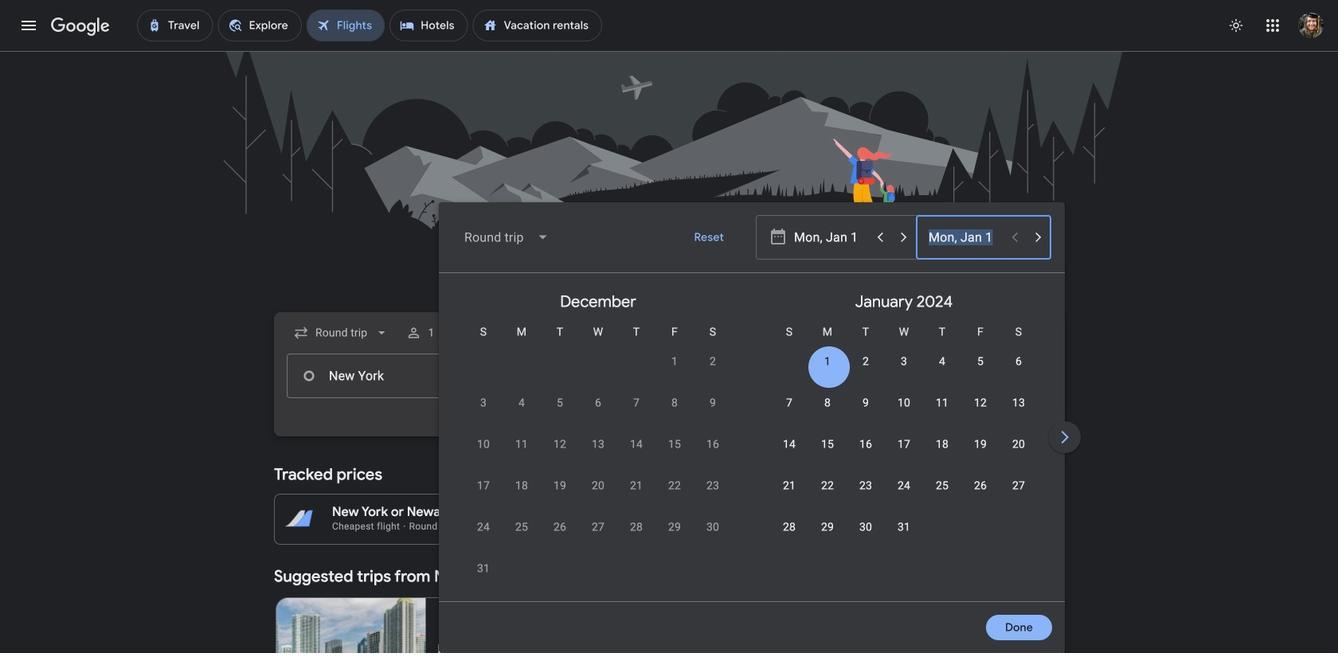 Task type: locate. For each thing, give the bounding box(es) containing it.
sat, jan 20 element
[[1012, 437, 1025, 452]]

change appearance image
[[1217, 6, 1255, 45]]

fri, jan 26 element
[[974, 478, 987, 494]]

wed, jan 31 element
[[898, 519, 911, 535]]

wed, jan 24 element
[[898, 478, 911, 494]]

row up wed, jan 17 element
[[770, 388, 1038, 433]]

wed, jan 3 element
[[901, 354, 907, 370]]

grid inside 'flight' search box
[[445, 280, 1338, 611]]

tue, jan 30 element
[[859, 519, 872, 535]]

tue, jan 23 element
[[859, 478, 872, 494]]

row
[[656, 340, 732, 392], [809, 340, 1038, 392], [464, 388, 732, 433], [770, 388, 1038, 433], [464, 429, 732, 475], [770, 429, 1038, 475], [464, 471, 732, 516], [770, 471, 1038, 516], [464, 512, 732, 558], [770, 512, 923, 558]]

grid
[[445, 280, 1338, 611]]

row up wed, dec 13 element
[[464, 388, 732, 433]]

wed, dec 27 element
[[592, 519, 605, 535]]

Return text field
[[929, 216, 1002, 259], [928, 354, 1001, 398]]

wed, jan 17 element
[[898, 437, 911, 452]]

mon, jan 8 element
[[824, 395, 831, 411]]

wed, jan 10 element
[[898, 395, 911, 411]]

sat, dec 23 element
[[707, 478, 719, 494]]

Departure text field
[[794, 216, 867, 259], [793, 354, 867, 398]]

sat, dec 9 element
[[710, 395, 716, 411]]

thu, jan 25 element
[[936, 478, 949, 494]]

sun, dec 17 element
[[477, 478, 490, 494]]

suggested trips from new york region
[[274, 558, 1064, 653]]

sun, jan 28 element
[[783, 519, 796, 535]]

row up "sat, dec 9" "element"
[[656, 340, 732, 392]]

fri, dec 8 element
[[672, 395, 678, 411]]

tue, dec 5 element
[[557, 395, 563, 411]]

row up wed, jan 24 "element"
[[770, 429, 1038, 475]]

sat, jan 6 element
[[1016, 354, 1022, 370]]

frontier image
[[439, 644, 451, 653]]

sun, jan 7 element
[[786, 395, 793, 411]]

mon, jan 22 element
[[821, 478, 834, 494]]

sun, jan 21 element
[[783, 478, 796, 494]]

tue, jan 16 element
[[859, 437, 872, 452]]

tue, dec 12 element
[[554, 437, 566, 452]]

row group
[[445, 280, 751, 599], [751, 280, 1057, 595], [1057, 280, 1338, 595]]

main menu image
[[19, 16, 38, 35]]

0 vertical spatial departure text field
[[794, 216, 867, 259]]

tracked prices region
[[274, 456, 1064, 545]]

Flight search field
[[261, 202, 1338, 653]]

mon, dec 4 element
[[519, 395, 525, 411]]

sun, dec 10 element
[[477, 437, 490, 452]]

None field
[[452, 218, 562, 257], [287, 319, 396, 347], [452, 218, 562, 257], [287, 319, 396, 347]]

wed, dec 20 element
[[592, 478, 605, 494]]

row down wed, dec 20 element
[[464, 512, 732, 558]]

next image
[[1046, 418, 1084, 456]]

fri, dec 22 element
[[668, 478, 681, 494]]

sat, dec 2 element
[[710, 354, 716, 370]]

tue, jan 2 element
[[863, 354, 869, 370]]

mon, dec 25 element
[[515, 519, 528, 535]]



Task type: describe. For each thing, give the bounding box(es) containing it.
wed, dec 13 element
[[592, 437, 605, 452]]

fri, jan 19 element
[[974, 437, 987, 452]]

mon, jan 15 element
[[821, 437, 834, 452]]

thu, dec 28 element
[[630, 519, 643, 535]]

thu, jan 4 element
[[939, 354, 946, 370]]

thu, jan 11 element
[[936, 395, 949, 411]]

row up wed, dec 20 element
[[464, 429, 732, 475]]

sun, dec 3 element
[[480, 395, 487, 411]]

mon, dec 18 element
[[515, 478, 528, 494]]

sat, jan 13 element
[[1012, 395, 1025, 411]]

thu, dec 14 element
[[630, 437, 643, 452]]

1 vertical spatial departure text field
[[793, 354, 867, 398]]

fri, jan 5 element
[[977, 354, 984, 370]]

row up wed, dec 27 element
[[464, 471, 732, 516]]

mon, dec 11 element
[[515, 437, 528, 452]]

row down tue, jan 23 element
[[770, 512, 923, 558]]

sat, dec 16 element
[[707, 437, 719, 452]]

sun, dec 24 element
[[477, 519, 490, 535]]

1 row group from the left
[[445, 280, 751, 599]]

thu, dec 7 element
[[633, 395, 640, 411]]

thu, jan 18 element
[[936, 437, 949, 452]]

fri, dec 15 element
[[668, 437, 681, 452]]

mon, jan 29 element
[[821, 519, 834, 535]]

fri, jan 12 element
[[974, 395, 987, 411]]

sun, jan 14 element
[[783, 437, 796, 452]]

1 vertical spatial return text field
[[928, 354, 1001, 398]]

0 vertical spatial return text field
[[929, 216, 1002, 259]]

sun, dec 31 element
[[477, 561, 490, 577]]

tue, jan 9 element
[[863, 395, 869, 411]]

tue, dec 19 element
[[554, 478, 566, 494]]

sat, dec 30 element
[[707, 519, 719, 535]]

tue, dec 26 element
[[554, 519, 566, 535]]

sat, jan 27 element
[[1012, 478, 1025, 494]]

thu, dec 21 element
[[630, 478, 643, 494]]

2 row group from the left
[[751, 280, 1057, 595]]

fri, dec 29 element
[[668, 519, 681, 535]]

row up wed, jan 10 element
[[809, 340, 1038, 392]]

mon, jan 1, departure date. element
[[824, 354, 831, 370]]

row up the wed, jan 31 element
[[770, 471, 1038, 516]]

3 row group from the left
[[1057, 280, 1338, 595]]

wed, dec 6 element
[[595, 395, 601, 411]]

fri, dec 1 element
[[672, 354, 678, 370]]



Task type: vqa. For each thing, say whether or not it's contained in the screenshot.
6 inside the 6 HR 16 MIN JFK – LAX
no



